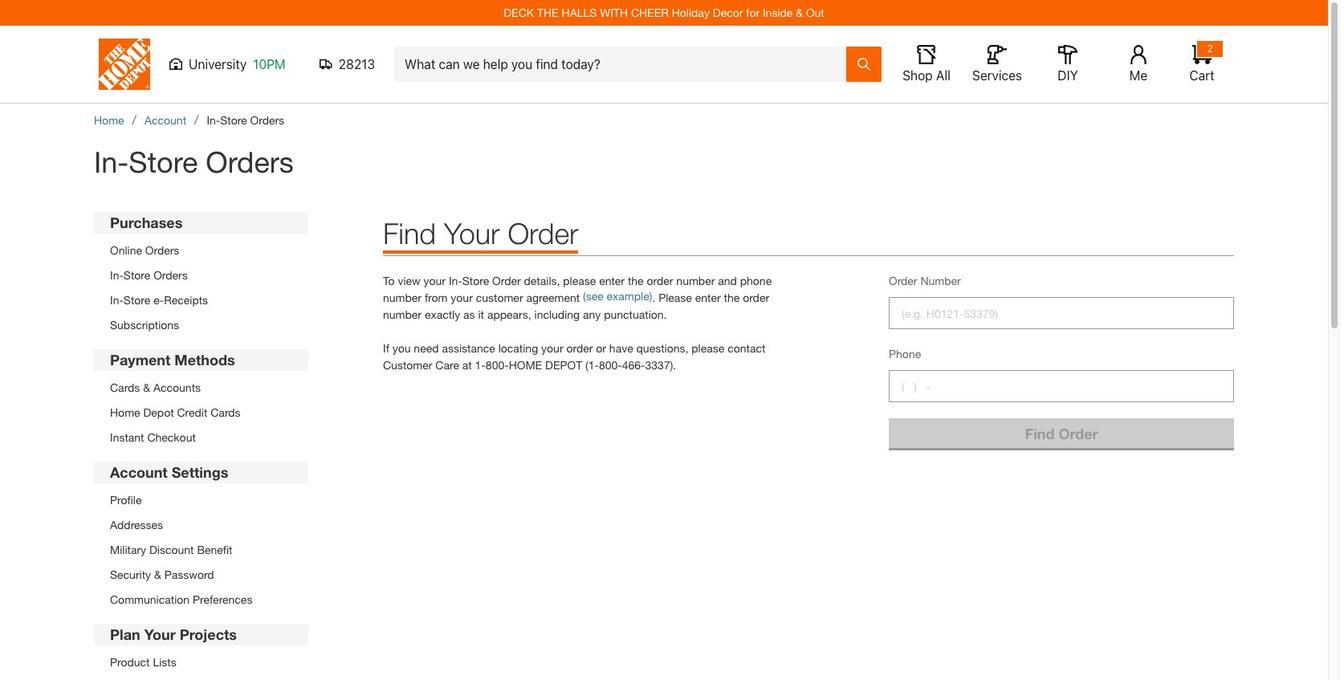 Task type: locate. For each thing, give the bounding box(es) containing it.
me
[[1130, 68, 1148, 83]]

instant checkout link
[[110, 429, 241, 446]]

to
[[383, 274, 395, 288]]

number up please
[[677, 274, 715, 288]]

0 vertical spatial in-store orders
[[207, 113, 285, 127]]

payment methods
[[110, 351, 235, 369]]

accounts
[[153, 381, 201, 394]]

decor
[[713, 6, 743, 19]]

0 vertical spatial order
[[647, 274, 674, 288]]

0 horizontal spatial please
[[563, 274, 596, 288]]

home left "account" link
[[94, 113, 124, 127]]

subscriptions
[[110, 318, 179, 332]]

10pm
[[253, 57, 286, 72]]

1 vertical spatial home
[[110, 406, 140, 419]]

800- down the locating
[[486, 358, 509, 372]]

1 horizontal spatial enter
[[696, 291, 721, 305]]

cart 2
[[1190, 43, 1215, 83]]

0 vertical spatial please
[[563, 274, 596, 288]]

order inside to view your in-store order details, please enter the order number and phone number from your customer agreement
[[647, 274, 674, 288]]

home for 'home' link
[[94, 113, 124, 127]]

purchases
[[110, 214, 183, 231]]

2 horizontal spatial your
[[542, 341, 564, 355]]

in-store orders down "account" link
[[94, 145, 294, 179]]

order up (1-
[[567, 341, 593, 355]]

find inside find order button
[[1026, 425, 1055, 442]]

you
[[393, 341, 411, 355]]

800-
[[486, 358, 509, 372], [599, 358, 622, 372]]

inside
[[763, 6, 793, 19]]

at
[[463, 358, 472, 372]]

details,
[[524, 274, 560, 288]]

please
[[563, 274, 596, 288], [692, 341, 725, 355]]

0 horizontal spatial your
[[424, 274, 446, 288]]

1 horizontal spatial 800-
[[599, 358, 622, 372]]

order
[[647, 274, 674, 288], [743, 291, 770, 305], [567, 341, 593, 355]]

order up .
[[647, 274, 674, 288]]

your inside if you need assistance locating your order or have questions, please contact customer care at 1-800-home depot (1-800-466-3337).
[[542, 341, 564, 355]]

home for home depot credit cards
[[110, 406, 140, 419]]

1 vertical spatial &
[[143, 381, 150, 394]]

1 vertical spatial cards
[[211, 406, 241, 419]]

in- up the subscriptions in the left top of the page
[[110, 293, 124, 307]]

number
[[921, 274, 962, 288]]

online orders link
[[110, 242, 208, 259]]

enter inside to view your in-store order details, please enter the order number and phone number from your customer agreement
[[599, 274, 625, 288]]

your
[[424, 274, 446, 288], [451, 291, 473, 305], [542, 341, 564, 355]]

me button
[[1114, 45, 1165, 84]]

number up you
[[383, 308, 422, 321]]

store up customer
[[463, 274, 489, 288]]

0 vertical spatial account
[[145, 113, 186, 127]]

1 horizontal spatial your
[[451, 291, 473, 305]]

the
[[628, 274, 644, 288], [724, 291, 740, 305]]

1 vertical spatial find
[[1026, 425, 1055, 442]]

security
[[110, 568, 151, 582]]

3337).
[[646, 358, 677, 372]]

home depot credit cards link
[[110, 404, 241, 421]]

0 horizontal spatial the
[[628, 274, 644, 288]]

profile
[[110, 493, 142, 507]]

your up customer
[[444, 216, 500, 251]]

2 horizontal spatial order
[[743, 291, 770, 305]]

it
[[478, 308, 485, 321]]

1 horizontal spatial order
[[647, 274, 674, 288]]

in-store orders down university 10pm
[[207, 113, 285, 127]]

& up depot
[[143, 381, 150, 394]]

product
[[110, 656, 150, 669]]

online orders
[[110, 243, 179, 257]]

have
[[610, 341, 634, 355]]

in-store orders
[[207, 113, 285, 127], [94, 145, 294, 179], [110, 268, 188, 282]]

1 horizontal spatial cards
[[211, 406, 241, 419]]

exactly
[[425, 308, 461, 321]]

number down view
[[383, 291, 422, 305]]

1 vertical spatial order
[[743, 291, 770, 305]]

0 horizontal spatial 800-
[[486, 358, 509, 372]]

home depot credit cards
[[110, 406, 241, 419]]

0 horizontal spatial your
[[144, 626, 176, 644]]

0 vertical spatial the
[[628, 274, 644, 288]]

1 horizontal spatial your
[[444, 216, 500, 251]]

communication
[[110, 593, 190, 607]]

&
[[796, 6, 803, 19], [143, 381, 150, 394], [154, 568, 161, 582]]

2 vertical spatial your
[[542, 341, 564, 355]]

example)
[[607, 289, 653, 303]]

projects
[[180, 626, 237, 644]]

1 vertical spatial the
[[724, 291, 740, 305]]

& for password
[[154, 568, 161, 582]]

cards & accounts
[[110, 381, 201, 394]]

holiday
[[672, 6, 710, 19]]

the down "and"
[[724, 291, 740, 305]]

0 horizontal spatial order
[[567, 341, 593, 355]]

in- down online
[[110, 268, 124, 282]]

0 horizontal spatial &
[[143, 381, 150, 394]]

your up the product lists link
[[144, 626, 176, 644]]

cards
[[110, 381, 140, 394], [211, 406, 241, 419]]

1 vertical spatial in-store orders
[[94, 145, 294, 179]]

cart
[[1190, 68, 1215, 83]]

enter up (see example)
[[599, 274, 625, 288]]

lists
[[153, 656, 177, 669]]

2 horizontal spatial &
[[796, 6, 803, 19]]

store left e-
[[124, 293, 150, 307]]

2 800- from the left
[[599, 358, 622, 372]]

1 horizontal spatial please
[[692, 341, 725, 355]]

your up from on the top left of the page
[[424, 274, 446, 288]]

online
[[110, 243, 142, 257]]

preferences
[[193, 593, 253, 607]]

cards right credit
[[211, 406, 241, 419]]

your for plan
[[144, 626, 176, 644]]

& up communication on the left
[[154, 568, 161, 582]]

1-
[[475, 358, 486, 372]]

& left out
[[796, 6, 803, 19]]

account for account settings
[[110, 464, 168, 481]]

0 vertical spatial find
[[383, 216, 436, 251]]

& inside "link"
[[143, 381, 150, 394]]

1 horizontal spatial &
[[154, 568, 161, 582]]

if
[[383, 341, 390, 355]]

account up the profile
[[110, 464, 168, 481]]

enter down "and"
[[696, 291, 721, 305]]

your up depot
[[542, 341, 564, 355]]

your up as
[[451, 291, 473, 305]]

466-
[[622, 358, 646, 372]]

0 horizontal spatial find
[[383, 216, 436, 251]]

deck the halls with cheer holiday decor for inside & out link
[[504, 6, 825, 19]]

the up example)
[[628, 274, 644, 288]]

locating
[[499, 341, 538, 355]]

0 vertical spatial home
[[94, 113, 124, 127]]

1 vertical spatial your
[[144, 626, 176, 644]]

profile link
[[110, 492, 253, 509]]

2 vertical spatial number
[[383, 308, 422, 321]]

1 horizontal spatial the
[[724, 291, 740, 305]]

home
[[509, 358, 542, 372]]

deck
[[504, 6, 534, 19]]

order down the phone
[[743, 291, 770, 305]]

account right 'home' link
[[145, 113, 186, 127]]

in- inside to view your in-store order details, please enter the order number and phone number from your customer agreement
[[449, 274, 463, 288]]

assistance
[[442, 341, 496, 355]]

account
[[145, 113, 186, 127], [110, 464, 168, 481]]

0 horizontal spatial enter
[[599, 274, 625, 288]]

home up instant
[[110, 406, 140, 419]]

please inside to view your in-store order details, please enter the order number and phone number from your customer agreement
[[563, 274, 596, 288]]

0 vertical spatial enter
[[599, 274, 625, 288]]

0 vertical spatial cards
[[110, 381, 140, 394]]

0 vertical spatial number
[[677, 274, 715, 288]]

discount
[[149, 543, 194, 557]]

cards down payment
[[110, 381, 140, 394]]

diy button
[[1043, 45, 1094, 84]]

please left contact
[[692, 341, 725, 355]]

& for accounts
[[143, 381, 150, 394]]

enter
[[599, 274, 625, 288], [696, 291, 721, 305]]

find
[[383, 216, 436, 251], [1026, 425, 1055, 442]]

please up (see
[[563, 274, 596, 288]]

in-store orders down online orders at the left of the page
[[110, 268, 188, 282]]

cards inside the cards & accounts "link"
[[110, 381, 140, 394]]

deck the halls with cheer holiday decor for inside & out
[[504, 6, 825, 19]]

1 vertical spatial account
[[110, 464, 168, 481]]

1 vertical spatial please
[[692, 341, 725, 355]]

including
[[535, 308, 580, 321]]

any
[[583, 308, 601, 321]]

2 vertical spatial order
[[567, 341, 593, 355]]

0 vertical spatial your
[[444, 216, 500, 251]]

order inside button
[[1059, 425, 1099, 442]]

800- down the or
[[599, 358, 622, 372]]

0 horizontal spatial cards
[[110, 381, 140, 394]]

1 horizontal spatial find
[[1026, 425, 1055, 442]]

1 vertical spatial enter
[[696, 291, 721, 305]]

care
[[436, 358, 460, 372]]

in- up "exactly"
[[449, 274, 463, 288]]

1 800- from the left
[[486, 358, 509, 372]]

order
[[508, 216, 579, 251], [493, 274, 521, 288], [889, 274, 918, 288], [1059, 425, 1099, 442]]

2 vertical spatial &
[[154, 568, 161, 582]]

your
[[444, 216, 500, 251], [144, 626, 176, 644]]



Task type: describe. For each thing, give the bounding box(es) containing it.
. please enter the order number exactly as it appears, including any punctuation.
[[383, 291, 770, 321]]

or
[[596, 341, 607, 355]]

instant checkout
[[110, 431, 196, 444]]

(see example)
[[583, 289, 653, 303]]

2
[[1208, 43, 1214, 55]]

cheer
[[631, 6, 669, 19]]

cards & accounts link
[[110, 379, 241, 396]]

halls
[[562, 6, 597, 19]]

orders inside online orders link
[[145, 243, 179, 257]]

2 vertical spatial in-store orders
[[110, 268, 188, 282]]

plan
[[110, 626, 140, 644]]

home link
[[94, 113, 124, 127]]

need
[[414, 341, 439, 355]]

the
[[537, 6, 559, 19]]

university
[[189, 57, 247, 72]]

find order button
[[889, 419, 1235, 448]]

orders inside in-store orders link
[[154, 268, 188, 282]]

as
[[464, 308, 475, 321]]

0 vertical spatial &
[[796, 6, 803, 19]]

all
[[937, 68, 951, 83]]

product lists link
[[110, 654, 210, 671]]

find order
[[1026, 425, 1099, 442]]

depot
[[546, 358, 583, 372]]

payment
[[110, 351, 171, 369]]

for
[[747, 6, 760, 19]]

number inside . please enter the order number exactly as it appears, including any punctuation.
[[383, 308, 422, 321]]

the inside . please enter the order number exactly as it appears, including any punctuation.
[[724, 291, 740, 305]]

plan your projects
[[110, 626, 237, 644]]

agreement
[[527, 291, 580, 305]]

contact
[[728, 341, 766, 355]]

1 vertical spatial number
[[383, 291, 422, 305]]

password
[[164, 568, 214, 582]]

store down university 10pm
[[220, 113, 247, 127]]

28213
[[339, 57, 375, 72]]

store down "account" link
[[129, 145, 198, 179]]

account for "account" link
[[145, 113, 186, 127]]

with
[[600, 6, 628, 19]]

services
[[973, 68, 1023, 83]]

subscriptions link
[[110, 317, 208, 333]]

addresses link
[[110, 517, 253, 533]]

(see
[[583, 289, 604, 303]]

find for find your order
[[383, 216, 436, 251]]

What can we help you find today? search field
[[405, 47, 846, 81]]

customer
[[383, 358, 433, 372]]

security & password link
[[110, 566, 253, 583]]

your for find
[[444, 216, 500, 251]]

order number
[[889, 274, 962, 288]]

addresses
[[110, 518, 163, 532]]

28213 button
[[320, 56, 375, 72]]

from
[[425, 291, 448, 305]]

(1-
[[586, 358, 599, 372]]

if you need assistance locating your order or have questions, please contact customer care at 1-800-home depot (1-800-466-3337).
[[383, 341, 766, 372]]

and
[[718, 274, 737, 288]]

cards inside home depot credit cards link
[[211, 406, 241, 419]]

questions,
[[637, 341, 689, 355]]

order inside . please enter the order number exactly as it appears, including any punctuation.
[[743, 291, 770, 305]]

appears,
[[488, 308, 532, 321]]

phone
[[889, 347, 922, 361]]

enter inside . please enter the order number exactly as it appears, including any punctuation.
[[696, 291, 721, 305]]

out
[[807, 6, 825, 19]]

product lists
[[110, 656, 177, 669]]

military
[[110, 543, 146, 557]]

services button
[[972, 45, 1024, 84]]

.
[[653, 291, 656, 305]]

the home depot logo image
[[99, 39, 150, 90]]

university 10pm
[[189, 57, 286, 72]]

instant
[[110, 431, 144, 444]]

e-
[[154, 293, 164, 307]]

Order Number text field
[[889, 297, 1235, 329]]

find for find order
[[1026, 425, 1055, 442]]

phone
[[741, 274, 772, 288]]

(see example) button
[[583, 289, 653, 303]]

in- down 'home' link
[[94, 145, 129, 179]]

1 vertical spatial your
[[451, 291, 473, 305]]

credit
[[177, 406, 208, 419]]

view
[[398, 274, 421, 288]]

store inside to view your in-store order details, please enter the order number and phone number from your customer agreement
[[463, 274, 489, 288]]

receipts
[[164, 293, 208, 307]]

in-store orders link
[[110, 267, 208, 284]]

account link
[[145, 113, 186, 127]]

diy
[[1058, 68, 1079, 83]]

security & password
[[110, 568, 214, 582]]

order inside if you need assistance locating your order or have questions, please contact customer care at 1-800-home depot (1-800-466-3337).
[[567, 341, 593, 355]]

shop all button
[[901, 45, 953, 84]]

order inside to view your in-store order details, please enter the order number and phone number from your customer agreement
[[493, 274, 521, 288]]

the inside to view your in-store order details, please enter the order number and phone number from your customer agreement
[[628, 274, 644, 288]]

0 vertical spatial your
[[424, 274, 446, 288]]

punctuation.
[[604, 308, 667, 321]]

in- right "account" link
[[207, 113, 220, 127]]

in-store e-receipts link
[[110, 292, 208, 309]]

methods
[[175, 351, 235, 369]]

store down online orders at the left of the page
[[124, 268, 150, 282]]

find your order
[[383, 216, 579, 251]]

please inside if you need assistance locating your order or have questions, please contact customer care at 1-800-home depot (1-800-466-3337).
[[692, 341, 725, 355]]

please
[[659, 291, 692, 305]]



Task type: vqa. For each thing, say whether or not it's contained in the screenshot.
ARMOIRES
no



